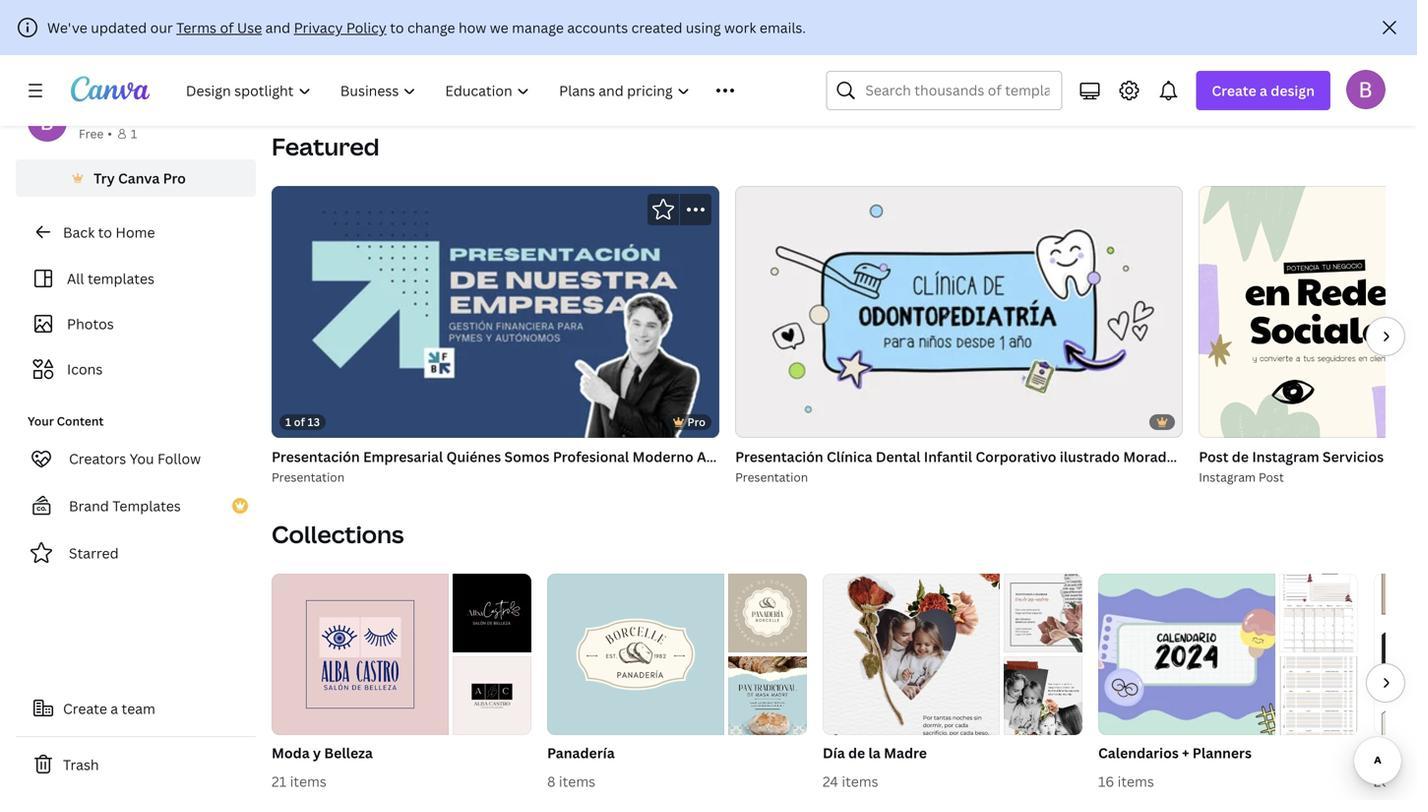Task type: describe. For each thing, give the bounding box(es) containing it.
about button
[[374, 68, 431, 105]]

photos
[[67, 314, 114, 333]]

starred link
[[16, 533, 256, 573]]

servicios
[[1323, 447, 1384, 466]]

creators you follow link
[[16, 439, 256, 478]]

free
[[79, 125, 104, 142]]

y inside presentación clínica dental infantil corporativo ilustrado morado celeste y beige presentation
[[1232, 447, 1240, 466]]

manage
[[512, 18, 564, 37]]

panadería link
[[547, 743, 807, 763]]

trash
[[63, 755, 99, 774]]

icons
[[67, 360, 103, 378]]

pro inside group
[[687, 414, 706, 429]]

presentación clínica dental infantil corporativo ilustrado morado celeste y beige presentation
[[735, 447, 1281, 485]]

brand templates
[[69, 497, 181, 515]]

share button
[[358, 5, 452, 44]]

madre
[[884, 744, 927, 762]]

de for día
[[848, 744, 865, 762]]

1 vertical spatial content
[[57, 413, 104, 429]]

beige inside presentación empresarial quiénes somos profesional moderno azul y beige presentation
[[740, 447, 777, 466]]

we've updated our terms of use and privacy policy to change how we manage accounts created using work emails.
[[47, 18, 806, 37]]

your content
[[28, 413, 104, 429]]

1 for 1 of 13
[[285, 414, 291, 429]]

presentation inside presentación empresarial quiénes somos profesional moderno azul y beige presentation
[[272, 469, 345, 485]]

quiénes
[[446, 447, 501, 466]]

collections
[[272, 518, 404, 550]]

morado
[[1123, 447, 1175, 466]]

•
[[108, 125, 112, 142]]

de for post
[[1232, 447, 1249, 466]]

día
[[823, 744, 845, 762]]

using
[[686, 18, 721, 37]]

1 for 1
[[131, 125, 137, 142]]

presentación empresarial quiénes somos profesional moderno azul y beige presentation
[[272, 447, 777, 485]]

about
[[382, 77, 423, 96]]

create a team
[[63, 699, 155, 718]]

icons link
[[28, 350, 244, 388]]

calendarios
[[1098, 744, 1179, 762]]

terms of use link
[[176, 18, 262, 37]]

free •
[[79, 125, 112, 142]]

team
[[122, 699, 155, 718]]

items inside día de la madre 24 items
[[842, 772, 879, 791]]

profesional
[[553, 447, 629, 466]]

you
[[130, 449, 154, 468]]

beige inside presentación clínica dental infantil corporativo ilustrado morado celeste y beige presentation
[[1244, 447, 1281, 466]]

presentación for presentación clínica dental infantil corporativo ilustrado morado celeste y beige
[[735, 447, 824, 466]]

presentación clínica dental infantil corporativo ilustrado morado celeste y beige group
[[735, 178, 1281, 487]]

of inside group
[[294, 414, 305, 429]]

content inside button
[[280, 77, 335, 96]]

creators you follow
[[69, 449, 201, 468]]

create for create a team
[[63, 699, 107, 718]]

follow
[[157, 449, 201, 468]]

+
[[1182, 744, 1189, 762]]

create a design
[[1212, 81, 1315, 100]]

privacy policy link
[[294, 18, 387, 37]]

items inside moda y belleza 21 items
[[290, 772, 327, 791]]

corporativo
[[976, 447, 1057, 466]]

post de instagram servicios com instagram post
[[1199, 447, 1417, 485]]

created
[[632, 18, 683, 37]]

creators
[[69, 449, 126, 468]]

templates
[[88, 269, 154, 288]]

8
[[547, 772, 556, 791]]

templates
[[112, 497, 181, 515]]

terms
[[176, 18, 217, 37]]

item
[[1394, 772, 1417, 791]]

navida
[[1374, 744, 1417, 762]]

1 horizontal spatial post
[[1259, 469, 1284, 485]]

somos
[[504, 447, 550, 466]]

your
[[28, 413, 54, 429]]

presentación for presentación empresarial quiénes somos profesional moderno azul y beige
[[272, 447, 360, 466]]

group for somos
[[272, 186, 720, 438]]

a for design
[[1260, 81, 1268, 100]]

belleza
[[324, 744, 373, 762]]

Search search field
[[865, 72, 1050, 109]]



Task type: locate. For each thing, give the bounding box(es) containing it.
our
[[150, 18, 173, 37]]

home
[[116, 223, 155, 242]]

a left design
[[1260, 81, 1268, 100]]

use
[[237, 18, 262, 37]]

azul
[[697, 447, 726, 466]]

1 presentation from the left
[[272, 469, 345, 485]]

1 presentación from the left
[[272, 447, 360, 466]]

0 horizontal spatial beige
[[740, 447, 777, 466]]

pro inside button
[[163, 169, 186, 187]]

beige right azul
[[740, 447, 777, 466]]

1 of 13
[[285, 414, 320, 429]]

1 horizontal spatial create
[[1212, 81, 1257, 100]]

change
[[407, 18, 455, 37]]

to
[[390, 18, 404, 37], [98, 223, 112, 242]]

1 horizontal spatial pro
[[687, 414, 706, 429]]

dental
[[876, 447, 921, 466]]

of
[[220, 18, 234, 37], [294, 414, 305, 429]]

create left design
[[1212, 81, 1257, 100]]

2 presentation from the left
[[735, 469, 808, 485]]

try canva pro
[[94, 169, 186, 187]]

1 horizontal spatial to
[[390, 18, 404, 37]]

1 vertical spatial pro
[[687, 414, 706, 429]]

la
[[869, 744, 881, 762]]

items inside calendarios + planners 16 items
[[1118, 772, 1154, 791]]

a inside button
[[111, 699, 118, 718]]

presentación empresarial quiénes somos profesional moderno azul y beige group
[[272, 186, 777, 487]]

1 horizontal spatial group
[[735, 178, 1183, 438]]

0 vertical spatial 1
[[131, 125, 137, 142]]

beige
[[740, 447, 777, 466], [1244, 447, 1281, 466]]

trash link
[[16, 745, 256, 784]]

0 horizontal spatial de
[[848, 744, 865, 762]]

0 vertical spatial create
[[1212, 81, 1257, 100]]

of left the use
[[220, 18, 234, 37]]

2 horizontal spatial y
[[1232, 447, 1240, 466]]

1 horizontal spatial of
[[294, 414, 305, 429]]

instagram left servicios
[[1252, 447, 1320, 466]]

clínica
[[827, 447, 873, 466]]

1 horizontal spatial a
[[1260, 81, 1268, 100]]

infantil
[[924, 447, 972, 466]]

group
[[735, 178, 1183, 438], [1199, 178, 1417, 438], [272, 186, 720, 438]]

1 vertical spatial create
[[63, 699, 107, 718]]

de inside día de la madre 24 items
[[848, 744, 865, 762]]

instagram
[[1252, 447, 1320, 466], [1199, 469, 1256, 485]]

1 left 13
[[285, 414, 291, 429]]

2 items from the left
[[559, 772, 596, 791]]

brand
[[69, 497, 109, 515]]

items right 8
[[559, 772, 596, 791]]

0 vertical spatial pro
[[163, 169, 186, 187]]

content button
[[272, 68, 342, 105]]

1 right •
[[131, 125, 137, 142]]

0 horizontal spatial to
[[98, 223, 112, 242]]

calendarios + planners 16 items
[[1098, 744, 1252, 791]]

items right 24
[[842, 772, 879, 791]]

create inside 'create a team' button
[[63, 699, 107, 718]]

1 horizontal spatial presentación
[[735, 447, 824, 466]]

items down the "calendarios"
[[1118, 772, 1154, 791]]

panadería
[[547, 744, 615, 762]]

0 horizontal spatial of
[[220, 18, 234, 37]]

1 beige from the left
[[740, 447, 777, 466]]

create inside create a design dropdown button
[[1212, 81, 1257, 100]]

create for create a design
[[1212, 81, 1257, 100]]

de inside post de instagram servicios com instagram post
[[1232, 447, 1249, 466]]

0 horizontal spatial 1
[[131, 125, 137, 142]]

we've
[[47, 18, 87, 37]]

0 horizontal spatial group
[[272, 186, 720, 438]]

y inside moda y belleza 21 items
[[313, 744, 321, 762]]

accounts
[[567, 18, 628, 37]]

moda
[[272, 744, 310, 762]]

bob builder image
[[1346, 70, 1386, 109]]

starred
[[69, 544, 119, 562]]

items inside panadería 8 items
[[559, 772, 596, 791]]

group containing 1 of 13
[[272, 186, 720, 438]]

moda y belleza 21 items
[[272, 744, 373, 791]]

calendarios + planners link
[[1098, 743, 1358, 763]]

emails.
[[760, 18, 806, 37]]

presentación right azul
[[735, 447, 824, 466]]

and
[[265, 18, 290, 37]]

1 horizontal spatial 1
[[285, 414, 291, 429]]

content right your
[[57, 413, 104, 429]]

1 inside group
[[285, 414, 291, 429]]

create
[[1212, 81, 1257, 100], [63, 699, 107, 718]]

policy
[[346, 18, 387, 37]]

0 horizontal spatial a
[[111, 699, 118, 718]]

0 horizontal spatial presentación
[[272, 447, 360, 466]]

try
[[94, 169, 115, 187]]

to right policy
[[390, 18, 404, 37]]

moda y belleza link
[[272, 743, 531, 763]]

a
[[1260, 81, 1268, 100], [111, 699, 118, 718]]

a for team
[[111, 699, 118, 718]]

2 presentación from the left
[[735, 447, 824, 466]]

de right celeste
[[1232, 447, 1249, 466]]

pro up azul
[[687, 414, 706, 429]]

planners
[[1193, 744, 1252, 762]]

de
[[1232, 447, 1249, 466], [848, 744, 865, 762]]

0 horizontal spatial content
[[57, 413, 104, 429]]

back to home link
[[16, 213, 256, 252]]

0 horizontal spatial presentation
[[272, 469, 345, 485]]

brand templates link
[[16, 486, 256, 526]]

de left la
[[848, 744, 865, 762]]

0 vertical spatial a
[[1260, 81, 1268, 100]]

1 vertical spatial to
[[98, 223, 112, 242]]

día de la madre 24 items
[[823, 744, 927, 791]]

post
[[1199, 447, 1229, 466], [1259, 469, 1284, 485]]

pro
[[163, 169, 186, 187], [687, 414, 706, 429]]

0 vertical spatial of
[[220, 18, 234, 37]]

group inside presentación empresarial quiénes somos profesional moderno azul y beige group
[[272, 186, 720, 438]]

26
[[1374, 772, 1390, 791]]

1 vertical spatial post
[[1259, 469, 1284, 485]]

group for servicios
[[1199, 178, 1417, 438]]

privacy
[[294, 18, 343, 37]]

share
[[398, 15, 436, 34]]

1 vertical spatial de
[[848, 744, 865, 762]]

a inside dropdown button
[[1260, 81, 1268, 100]]

0 vertical spatial post
[[1199, 447, 1229, 466]]

ilustrado
[[1060, 447, 1120, 466]]

empresarial
[[363, 447, 443, 466]]

y right the moda
[[313, 744, 321, 762]]

24
[[823, 772, 838, 791]]

items right 21
[[290, 772, 327, 791]]

0 horizontal spatial post
[[1199, 447, 1229, 466]]

1 horizontal spatial y
[[729, 447, 737, 466]]

1 items from the left
[[290, 772, 327, 791]]

how
[[459, 18, 486, 37]]

create a team button
[[16, 689, 256, 728]]

y right celeste
[[1232, 447, 1240, 466]]

group inside presentación clínica dental infantil corporativo ilustrado morado celeste y beige group
[[735, 178, 1183, 438]]

moderno
[[633, 447, 694, 466]]

día de la madre link
[[823, 743, 1083, 763]]

1 vertical spatial of
[[294, 414, 305, 429]]

1 vertical spatial 1
[[285, 414, 291, 429]]

0 vertical spatial content
[[280, 77, 335, 96]]

create a design button
[[1196, 71, 1331, 110]]

pro right canva
[[163, 169, 186, 187]]

canva
[[118, 169, 160, 187]]

y
[[729, 447, 737, 466], [1232, 447, 1240, 466], [313, 744, 321, 762]]

photos link
[[28, 305, 244, 343]]

1 vertical spatial a
[[111, 699, 118, 718]]

instagram down celeste
[[1199, 469, 1256, 485]]

we
[[490, 18, 509, 37]]

2 beige from the left
[[1244, 447, 1281, 466]]

21
[[272, 772, 287, 791]]

None search field
[[826, 71, 1062, 110]]

4 items from the left
[[1118, 772, 1154, 791]]

presentación inside presentación clínica dental infantil corporativo ilustrado morado celeste y beige presentation
[[735, 447, 824, 466]]

0 vertical spatial to
[[390, 18, 404, 37]]

0 vertical spatial instagram
[[1252, 447, 1320, 466]]

top level navigation element
[[173, 71, 779, 110], [173, 71, 779, 110]]

navida 26 item
[[1374, 744, 1417, 791]]

all
[[67, 269, 84, 288]]

presentación inside presentación empresarial quiénes somos profesional moderno azul y beige presentation
[[272, 447, 360, 466]]

0 horizontal spatial pro
[[163, 169, 186, 187]]

of left 13
[[294, 414, 305, 429]]

presentation inside presentación clínica dental infantil corporativo ilustrado morado celeste y beige presentation
[[735, 469, 808, 485]]

2 horizontal spatial group
[[1199, 178, 1417, 438]]

0 horizontal spatial y
[[313, 744, 321, 762]]

design
[[1271, 81, 1315, 100]]

0 horizontal spatial create
[[63, 699, 107, 718]]

celeste
[[1179, 447, 1229, 466]]

y right azul
[[729, 447, 737, 466]]

items
[[290, 772, 327, 791], [559, 772, 596, 791], [842, 772, 879, 791], [1118, 772, 1154, 791]]

presentación down 13
[[272, 447, 360, 466]]

com
[[1387, 447, 1417, 466]]

1 horizontal spatial beige
[[1244, 447, 1281, 466]]

beige right celeste
[[1244, 447, 1281, 466]]

1 horizontal spatial content
[[280, 77, 335, 96]]

1 vertical spatial instagram
[[1199, 469, 1256, 485]]

a left team
[[111, 699, 118, 718]]

navida link
[[1374, 743, 1417, 763]]

all templates link
[[28, 260, 244, 297]]

create left team
[[63, 699, 107, 718]]

1 horizontal spatial de
[[1232, 447, 1249, 466]]

3 items from the left
[[842, 772, 879, 791]]

0 vertical spatial de
[[1232, 447, 1249, 466]]

post de instagram servicios community manager moderno orgánico beige group
[[1199, 178, 1417, 487]]

13
[[308, 414, 320, 429]]

content down privacy
[[280, 77, 335, 96]]

work
[[724, 18, 756, 37]]

back to home
[[63, 223, 155, 242]]

1
[[131, 125, 137, 142], [285, 414, 291, 429]]

panadería 8 items
[[547, 744, 615, 791]]

1 horizontal spatial presentation
[[735, 469, 808, 485]]

y inside presentación empresarial quiénes somos profesional moderno azul y beige presentation
[[729, 447, 737, 466]]

updated
[[91, 18, 147, 37]]

to right back
[[98, 223, 112, 242]]

group for infantil
[[735, 178, 1183, 438]]



Task type: vqa. For each thing, say whether or not it's contained in the screenshot.


